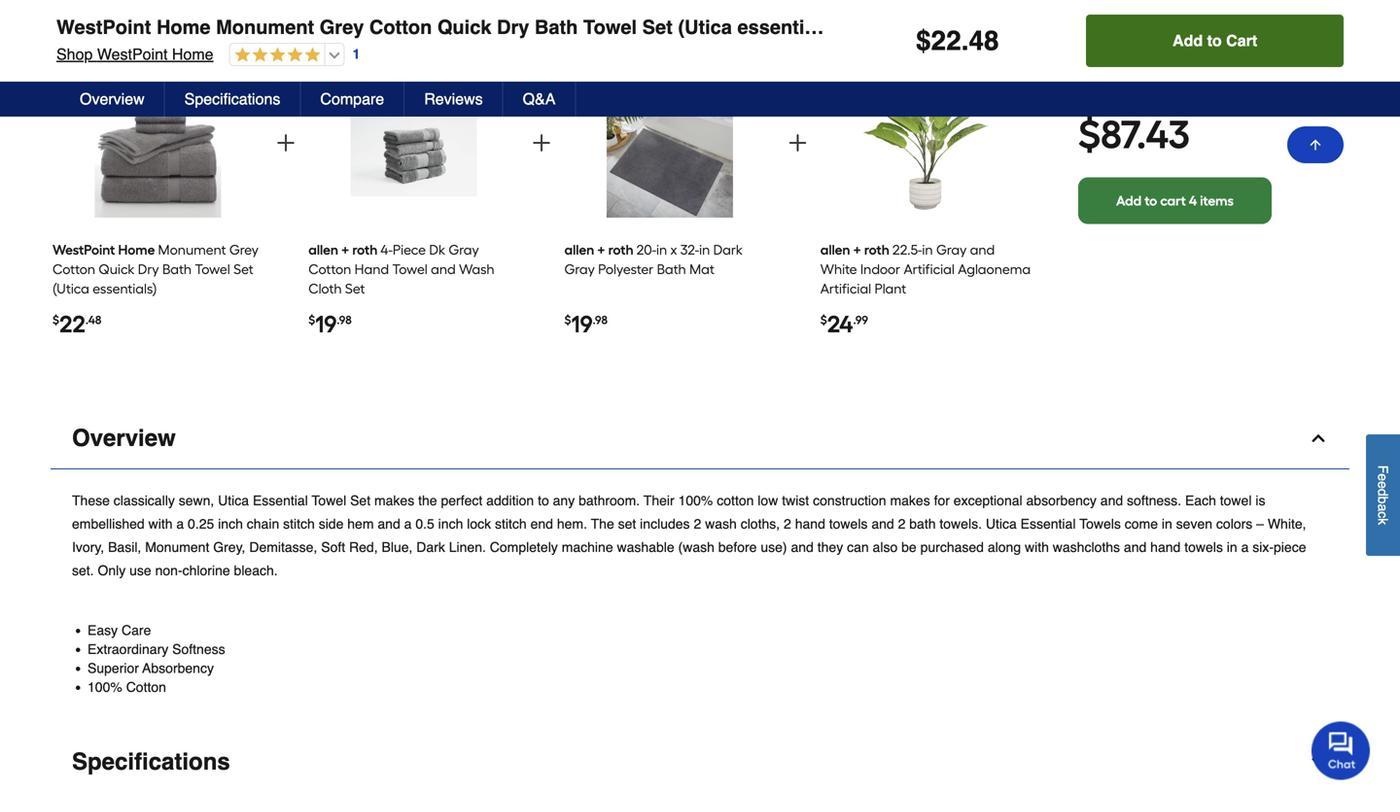 Task type: locate. For each thing, give the bounding box(es) containing it.
0 vertical spatial essential
[[253, 493, 308, 509]]

+ inside 24 list item
[[854, 242, 862, 258]]

plus image down 5 stars image
[[274, 131, 298, 155]]

embellished
[[72, 516, 145, 532]]

reviews
[[424, 90, 483, 108]]

+ up white
[[854, 242, 862, 258]]

set
[[618, 516, 637, 532]]

1 plus image from the left
[[274, 131, 298, 155]]

superior
[[88, 661, 139, 677]]

0 horizontal spatial (utica
[[53, 280, 89, 297]]

1 horizontal spatial towels
[[1185, 540, 1224, 555]]

gray inside 20-in x 32-in dark gray polyester bath mat
[[565, 261, 595, 278]]

0 horizontal spatial utica
[[218, 493, 249, 509]]

2 plus image from the left
[[530, 131, 554, 155]]

with
[[148, 516, 173, 532], [1025, 540, 1050, 555]]

22 down westpoint home
[[59, 310, 85, 338]]

2 roth from the left
[[609, 242, 634, 258]]

2 horizontal spatial +
[[854, 242, 862, 258]]

cloths,
[[741, 516, 780, 532]]

2 19 list item from the left
[[565, 77, 775, 366]]

specifications
[[185, 90, 281, 108], [72, 749, 230, 776]]

monument inside monument grey cotton quick dry bath towel set (utica essentials)
[[158, 242, 226, 258]]

gray up wash
[[449, 242, 479, 258]]

0 vertical spatial hand
[[796, 516, 826, 532]]

0 horizontal spatial for
[[935, 493, 950, 509]]

wash
[[459, 261, 495, 278]]

0 horizontal spatial dry
[[138, 261, 159, 278]]

0 vertical spatial dry
[[497, 16, 530, 38]]

add inside 'button'
[[1173, 32, 1204, 50]]

addition
[[487, 493, 534, 509]]

chat invite button image
[[1312, 721, 1372, 781]]

their
[[644, 493, 675, 509]]

plus image for 19
[[530, 131, 554, 155]]

cotton down westpoint home
[[53, 261, 95, 278]]

2 inch from the left
[[438, 516, 463, 532]]

cotton up cloth
[[309, 261, 352, 278]]

plus image
[[274, 131, 298, 155], [530, 131, 554, 155]]

1 vertical spatial westpoint
[[97, 45, 168, 63]]

these
[[72, 493, 110, 509]]

1 horizontal spatial dry
[[497, 16, 530, 38]]

0 horizontal spatial 19 list item
[[309, 77, 519, 366]]

allen + roth up polyester
[[565, 242, 634, 258]]

and inside 22.5-in gray and white indoor artificial aglaonema artificial plant
[[971, 242, 995, 258]]

0 horizontal spatial plus image
[[274, 131, 298, 155]]

1 allen from the left
[[309, 242, 339, 258]]

monument inside these classically sewn, utica essential towel set makes the perfect addition to any bathroom. their 100% cotton low twist construction makes for exceptional absorbency and softness. each towel is embellished with a 0.25 inch chain stitch side hem and a 0.5 inch lock stitch end hem. the set includes 2 wash cloths, 2 hand towels and 2 bath towels. utica essential towels come in seven colors – white, ivory, basil, monument grey, demitasse, soft red, blue, dark linen. completely machine washable (wash before use) and they can also be purchased along with washcloths and hand towels in a six-piece set. only use non-chlorine bleach.
[[145, 540, 210, 555]]

dark
[[714, 242, 743, 258], [417, 540, 445, 555]]

home for westpoint home monument grey cotton quick dry bath towel set (utica essentials)
[[157, 16, 211, 38]]

1 + from the left
[[342, 242, 350, 258]]

1 horizontal spatial grey
[[320, 16, 364, 38]]

100% inside 'easy care extraordinary softness superior absorbency 100% cotton'
[[88, 680, 122, 696]]

gray inside "4-piece dk gray cotton hand towel and wash cloth set"
[[449, 242, 479, 258]]

4
[[1158, 99, 1166, 116], [1190, 193, 1198, 209]]

monument right westpoint home
[[158, 242, 226, 258]]

for inside these classically sewn, utica essential towel set makes the perfect addition to any bathroom. their 100% cotton low twist construction makes for exceptional absorbency and softness. each towel is embellished with a 0.25 inch chain stitch side hem and a 0.5 inch lock stitch end hem. the set includes 2 wash cloths, 2 hand towels and 2 bath towels. utica essential towels come in seven colors – white, ivory, basil, monument grey, demitasse, soft red, blue, dark linen. completely machine washable (wash before use) and they can also be purchased along with washcloths and hand towels in a six-piece set. only use non-chlorine bleach.
[[935, 493, 950, 509]]

1 horizontal spatial for
[[1134, 99, 1151, 116]]

dk
[[429, 242, 446, 258]]

1 vertical spatial essential
[[1021, 516, 1076, 532]]

2 makes from the left
[[891, 493, 931, 509]]

monument up 5 stars image
[[216, 16, 314, 38]]

softness
[[172, 642, 225, 658]]

2 $ 19 .98 from the left
[[565, 310, 608, 338]]

roth up hand
[[353, 242, 378, 258]]

dry inside monument grey cotton quick dry bath towel set (utica essentials)
[[138, 261, 159, 278]]

and down dk
[[431, 261, 456, 278]]

allen up white
[[821, 242, 851, 258]]

the
[[418, 493, 437, 509]]

.98 down polyester
[[593, 313, 608, 327]]

1 vertical spatial dry
[[138, 261, 159, 278]]

quick down westpoint home
[[99, 261, 135, 278]]

home
[[157, 16, 211, 38], [172, 45, 214, 63], [118, 242, 155, 258]]

hand
[[796, 516, 826, 532], [1151, 540, 1181, 555]]

1 horizontal spatial essential
[[1021, 516, 1076, 532]]

19 for 4-piece dk gray cotton hand towel and wash cloth set
[[315, 310, 337, 338]]

1 horizontal spatial 19 list item
[[565, 77, 775, 366]]

to
[[1208, 32, 1223, 50], [1145, 193, 1158, 209], [538, 493, 549, 509]]

$ inside $ 22 .48
[[53, 313, 59, 327]]

overview up classically
[[72, 425, 176, 452]]

bath inside 20-in x 32-in dark gray polyester bath mat
[[657, 261, 687, 278]]

compare button
[[301, 82, 405, 117]]

2 down the twist
[[784, 516, 792, 532]]

and down come
[[1125, 540, 1147, 555]]

linen.
[[449, 540, 486, 555]]

monument up non-
[[145, 540, 210, 555]]

towel inside these classically sewn, utica essential towel set makes the perfect addition to any bathroom. their 100% cotton low twist construction makes for exceptional absorbency and softness. each towel is embellished with a 0.25 inch chain stitch side hem and a 0.5 inch lock stitch end hem. the set includes 2 wash cloths, 2 hand towels and 2 bath towels. utica essential towels come in seven colors – white, ivory, basil, monument grey, demitasse, soft red, blue, dark linen. completely machine washable (wash before use) and they can also be purchased along with washcloths and hand towels in a six-piece set. only use non-chlorine bleach.
[[312, 493, 347, 509]]

1 vertical spatial to
[[1145, 193, 1158, 209]]

0 vertical spatial towels
[[830, 516, 868, 532]]

0 vertical spatial specifications
[[185, 90, 281, 108]]

dark down 0.5
[[417, 540, 445, 555]]

non-
[[155, 563, 183, 579]]

0 vertical spatial 4
[[1158, 99, 1166, 116]]

$ for 4-piece dk gray cotton hand towel and wash cloth set
[[309, 313, 315, 327]]

allen + roth up white
[[821, 242, 890, 258]]

towels.
[[940, 516, 983, 532]]

with right along
[[1025, 540, 1050, 555]]

gray
[[449, 242, 479, 258], [937, 242, 967, 258], [565, 261, 595, 278]]

0 vertical spatial overview
[[80, 90, 145, 108]]

0 vertical spatial 22
[[932, 25, 962, 56]]

0 vertical spatial essentials)
[[738, 16, 838, 38]]

is
[[1256, 493, 1266, 509]]

0 horizontal spatial quick
[[99, 261, 135, 278]]

grey inside monument grey cotton quick dry bath towel set (utica essentials)
[[229, 242, 259, 258]]

19 down cloth
[[315, 310, 337, 338]]

1 horizontal spatial gray
[[565, 261, 595, 278]]

1 makes from the left
[[375, 493, 415, 509]]

dark up mat
[[714, 242, 743, 258]]

f e e d b a c k button
[[1367, 435, 1401, 556]]

completely
[[490, 540, 558, 555]]

4 right cart
[[1190, 193, 1198, 209]]

0 horizontal spatial 2
[[694, 516, 702, 532]]

2 horizontal spatial bath
[[657, 261, 687, 278]]

1 horizontal spatial dark
[[714, 242, 743, 258]]

roth
[[353, 242, 378, 258], [609, 242, 634, 258], [865, 242, 890, 258]]

towels down seven
[[1185, 540, 1224, 555]]

1 horizontal spatial .98
[[593, 313, 608, 327]]

2 allen + roth from the left
[[565, 242, 634, 258]]

makes up bath at the bottom of page
[[891, 493, 931, 509]]

0 vertical spatial with
[[148, 516, 173, 532]]

0 vertical spatial home
[[157, 16, 211, 38]]

2 horizontal spatial allen
[[821, 242, 851, 258]]

100% up wash
[[679, 493, 713, 509]]

items inside add to cart 4 items link
[[1201, 193, 1235, 209]]

0 horizontal spatial essentials)
[[93, 280, 157, 297]]

a left 0.25
[[176, 516, 184, 532]]

overview for the top 'overview' button
[[80, 90, 145, 108]]

$ 19 .98 down polyester
[[565, 310, 608, 338]]

1 vertical spatial overview
[[72, 425, 176, 452]]

inch
[[218, 516, 243, 532], [438, 516, 463, 532]]

1 vertical spatial with
[[1025, 540, 1050, 555]]

hand down come
[[1151, 540, 1181, 555]]

roth up indoor
[[865, 242, 890, 258]]

22 left 48
[[932, 25, 962, 56]]

3 allen + roth from the left
[[821, 242, 890, 258]]

+ for 4-
[[342, 242, 350, 258]]

to inside 'button'
[[1208, 32, 1223, 50]]

allen for 4-piece dk gray cotton hand towel and wash cloth set
[[309, 242, 339, 258]]

cotton inside 'easy care extraordinary softness superior absorbency 100% cotton'
[[126, 680, 166, 696]]

overview button
[[60, 82, 165, 117], [51, 408, 1350, 470]]

allen inside 24 list item
[[821, 242, 851, 258]]

2 allen from the left
[[565, 242, 595, 258]]

+ up polyester
[[598, 242, 606, 258]]

essentials)
[[738, 16, 838, 38], [93, 280, 157, 297]]

1 vertical spatial hand
[[1151, 540, 1181, 555]]

items right )
[[1173, 99, 1207, 116]]

+ for 20-
[[598, 242, 606, 258]]

0 horizontal spatial allen
[[309, 242, 339, 258]]

dry up q&a
[[497, 16, 530, 38]]

0 horizontal spatial makes
[[375, 493, 415, 509]]

quick up reviews
[[438, 16, 492, 38]]

essential down absorbency
[[1021, 516, 1076, 532]]

seven
[[1177, 516, 1213, 532]]

0 vertical spatial add
[[1173, 32, 1204, 50]]

1 horizontal spatial +
[[598, 242, 606, 258]]

3 + from the left
[[854, 242, 862, 258]]

and up blue,
[[378, 516, 401, 532]]

0 horizontal spatial +
[[342, 242, 350, 258]]

1 vertical spatial specifications
[[72, 749, 230, 776]]

$ 19 .98 for 4-piece dk gray cotton hand towel and wash cloth set
[[309, 310, 352, 338]]

$ for monument grey cotton quick dry bath towel set (utica essentials)
[[53, 313, 59, 327]]

allen + roth
[[309, 242, 378, 258], [565, 242, 634, 258], [821, 242, 890, 258]]

arrow up image
[[1308, 137, 1324, 153]]

1 horizontal spatial $ 19 .98
[[565, 310, 608, 338]]

westpoint inside 22 list item
[[53, 242, 115, 258]]

specifications button
[[165, 82, 301, 117], [51, 733, 1350, 793]]

2 .98 from the left
[[593, 313, 608, 327]]

0 vertical spatial items
[[1173, 99, 1207, 116]]

to for cart
[[1145, 193, 1158, 209]]

add for add to cart
[[1173, 32, 1204, 50]]

set
[[643, 16, 673, 38], [234, 261, 254, 278], [345, 280, 365, 297], [350, 493, 371, 509]]

e up b at the bottom right
[[1376, 481, 1392, 489]]

for left (
[[1134, 99, 1151, 116]]

e
[[1376, 474, 1392, 481], [1376, 481, 1392, 489]]

stitch up demitasse,
[[283, 516, 315, 532]]

2 horizontal spatial roth
[[865, 242, 890, 258]]

0 horizontal spatial grey
[[229, 242, 259, 258]]

0 vertical spatial specifications button
[[165, 82, 301, 117]]

$ 19 .98
[[309, 310, 352, 338], [565, 310, 608, 338]]

q&a button
[[504, 82, 576, 117]]

westpoint
[[56, 16, 151, 38], [97, 45, 168, 63], [53, 242, 115, 258]]

.98
[[337, 313, 352, 327], [593, 313, 608, 327]]

gray left polyester
[[565, 261, 595, 278]]

wash
[[705, 516, 737, 532]]

20-
[[637, 242, 657, 258]]

0 vertical spatial (utica
[[678, 16, 732, 38]]

1 vertical spatial monument
[[158, 242, 226, 258]]

0 horizontal spatial to
[[538, 493, 549, 509]]

hem
[[348, 516, 374, 532]]

construction
[[813, 493, 887, 509]]

overview down shop westpoint home
[[80, 90, 145, 108]]

a inside button
[[1376, 504, 1392, 512]]

subtotal for ( 4 ) items $ 87 .43
[[1079, 99, 1207, 158]]

0 horizontal spatial with
[[148, 516, 173, 532]]

22 for .48
[[59, 310, 85, 338]]

0 horizontal spatial $ 19 .98
[[309, 310, 352, 338]]

1 horizontal spatial roth
[[609, 242, 634, 258]]

add
[[1173, 32, 1204, 50], [1117, 193, 1142, 209]]

1 horizontal spatial with
[[1025, 540, 1050, 555]]

1 $ 19 .98 from the left
[[309, 310, 352, 338]]

roth inside 24 list item
[[865, 242, 890, 258]]

1 horizontal spatial stitch
[[495, 516, 527, 532]]

they
[[818, 540, 844, 555]]

westpoint for westpoint home
[[53, 242, 115, 258]]

dark inside 20-in x 32-in dark gray polyester bath mat
[[714, 242, 743, 258]]

2 horizontal spatial 2
[[899, 516, 906, 532]]

0 horizontal spatial 100%
[[88, 680, 122, 696]]

+
[[342, 242, 350, 258], [598, 242, 606, 258], [854, 242, 862, 258]]

1 horizontal spatial quick
[[438, 16, 492, 38]]

and up also
[[872, 516, 895, 532]]

0 horizontal spatial .98
[[337, 313, 352, 327]]

1 allen + roth from the left
[[309, 242, 378, 258]]

utica up along
[[986, 516, 1017, 532]]

overview button down shop westpoint home
[[60, 82, 165, 117]]

for inside the subtotal for ( 4 ) items $ 87 .43
[[1134, 99, 1151, 116]]

22.5-
[[893, 242, 923, 258]]

+ left 4-
[[342, 242, 350, 258]]

towels down the construction
[[830, 516, 868, 532]]

and
[[971, 242, 995, 258], [431, 261, 456, 278], [1101, 493, 1124, 509], [378, 516, 401, 532], [872, 516, 895, 532], [791, 540, 814, 555], [1125, 540, 1147, 555]]

100% down superior
[[88, 680, 122, 696]]

use
[[130, 563, 151, 579]]

dry down westpoint home
[[138, 261, 159, 278]]

bath inside monument grey cotton quick dry bath towel set (utica essentials)
[[162, 261, 192, 278]]

1 vertical spatial artificial
[[821, 280, 872, 297]]

1 vertical spatial items
[[1201, 193, 1235, 209]]

home inside 22 list item
[[118, 242, 155, 258]]

reviews button
[[405, 82, 504, 117]]

artificial down white
[[821, 280, 872, 297]]

twist
[[782, 493, 810, 509]]

can
[[847, 540, 869, 555]]

hand down the twist
[[796, 516, 826, 532]]

chevron down image
[[1309, 753, 1329, 773]]

0 vertical spatial artificial
[[904, 261, 955, 278]]

1 vertical spatial grey
[[229, 242, 259, 258]]

1 horizontal spatial 100%
[[679, 493, 713, 509]]

b
[[1376, 497, 1392, 504]]

a left six-
[[1242, 540, 1249, 555]]

0 horizontal spatial add
[[1117, 193, 1142, 209]]

0 vertical spatial 100%
[[679, 493, 713, 509]]

utica
[[218, 493, 249, 509], [986, 516, 1017, 532]]

use)
[[761, 540, 788, 555]]

1 horizontal spatial 22
[[932, 25, 962, 56]]

for up "towels."
[[935, 493, 950, 509]]

artificial down 22.5- on the top
[[904, 261, 955, 278]]

utica right sewn,
[[218, 493, 249, 509]]

$
[[916, 25, 932, 56], [1079, 111, 1102, 158], [53, 313, 59, 327], [309, 313, 315, 327], [565, 313, 572, 327], [821, 313, 828, 327]]

allen left 20-
[[565, 242, 595, 258]]

0 vertical spatial westpoint
[[56, 16, 151, 38]]

4 right 87 at the right
[[1158, 99, 1166, 116]]

1 roth from the left
[[353, 242, 378, 258]]

allen up cloth
[[309, 242, 339, 258]]

essential
[[253, 493, 308, 509], [1021, 516, 1076, 532]]

westpoint up .48
[[53, 242, 115, 258]]

before
[[719, 540, 757, 555]]

0 vertical spatial dark
[[714, 242, 743, 258]]

allen + roth inside 24 list item
[[821, 242, 890, 258]]

and up aglaonema
[[971, 242, 995, 258]]

1 19 from the left
[[315, 310, 337, 338]]

19 list item
[[309, 77, 519, 366], [565, 77, 775, 366]]

2 horizontal spatial allen + roth
[[821, 242, 890, 258]]

2 up the (wash
[[694, 516, 702, 532]]

1 .98 from the left
[[337, 313, 352, 327]]

22 inside 22 list item
[[59, 310, 85, 338]]

makes
[[375, 493, 415, 509], [891, 493, 931, 509]]

shop
[[56, 45, 93, 63]]

extraordinary
[[88, 642, 169, 658]]

0 vertical spatial utica
[[218, 493, 249, 509]]

allen + roth 4-piece dk gray cotton hand towel and wash cloth set image
[[351, 83, 477, 225]]

1 vertical spatial 22
[[59, 310, 85, 338]]

1 vertical spatial essentials)
[[93, 280, 157, 297]]

$ 19 .98 down cloth
[[309, 310, 352, 338]]

allen for 22.5-in gray and white indoor artificial aglaonema artificial plant
[[821, 242, 851, 258]]

care
[[122, 623, 151, 638]]

bath
[[535, 16, 578, 38], [162, 261, 192, 278], [657, 261, 687, 278]]

e up d
[[1376, 474, 1392, 481]]

(utica
[[678, 16, 732, 38], [53, 280, 89, 297]]

1 horizontal spatial inch
[[438, 516, 463, 532]]

.98 down cloth
[[337, 313, 352, 327]]

1 vertical spatial utica
[[986, 516, 1017, 532]]

(
[[1154, 99, 1158, 116]]

set inside these classically sewn, utica essential towel set makes the perfect addition to any bathroom. their 100% cotton low twist construction makes for exceptional absorbency and softness. each towel is embellished with a 0.25 inch chain stitch side hem and a 0.5 inch lock stitch end hem. the set includes 2 wash cloths, 2 hand towels and 2 bath towels. utica essential towels come in seven colors – white, ivory, basil, monument grey, demitasse, soft red, blue, dark linen. completely machine washable (wash before use) and they can also be purchased along with washcloths and hand towels in a six-piece set. only use non-chlorine bleach.
[[350, 493, 371, 509]]

allen + roth up hand
[[309, 242, 378, 258]]

3 roth from the left
[[865, 242, 890, 258]]

allen + roth 20-in x 32-in dark gray polyester bath mat image
[[607, 83, 733, 225]]

32-
[[681, 242, 700, 258]]

$ inside $ 24 .99
[[821, 313, 828, 327]]

2 left bath at the bottom of page
[[899, 516, 906, 532]]

19 for 20-in x 32-in dark gray polyester bath mat
[[572, 310, 593, 338]]

1 horizontal spatial (utica
[[678, 16, 732, 38]]

0 horizontal spatial 19
[[315, 310, 337, 338]]

19 down 20-in x 32-in dark gray polyester bath mat
[[572, 310, 593, 338]]

essential up the chain
[[253, 493, 308, 509]]

1 vertical spatial dark
[[417, 540, 445, 555]]

plus image
[[786, 131, 810, 155]]

westpoint right shop
[[97, 45, 168, 63]]

inch right 0.5
[[438, 516, 463, 532]]

0 horizontal spatial artificial
[[821, 280, 872, 297]]

2 19 from the left
[[572, 310, 593, 338]]

0 vertical spatial quick
[[438, 16, 492, 38]]

1 horizontal spatial allen + roth
[[565, 242, 634, 258]]

inch up grey,
[[218, 516, 243, 532]]

0 horizontal spatial 4
[[1158, 99, 1166, 116]]

a up k
[[1376, 504, 1392, 512]]

2 stitch from the left
[[495, 516, 527, 532]]

absorbency
[[1027, 493, 1097, 509]]

towel
[[584, 16, 637, 38], [195, 261, 230, 278], [393, 261, 428, 278], [312, 493, 347, 509]]

any
[[553, 493, 575, 509]]

0 horizontal spatial 22
[[59, 310, 85, 338]]

chevron up image
[[1309, 429, 1329, 448]]

4 inside the subtotal for ( 4 ) items $ 87 .43
[[1158, 99, 1166, 116]]

items right cart
[[1201, 193, 1235, 209]]

5 stars image
[[230, 47, 321, 65]]

gray right 22.5- on the top
[[937, 242, 967, 258]]

allen + roth for 20-in x 32-in dark gray polyester bath mat
[[565, 242, 634, 258]]

soft
[[321, 540, 346, 555]]

roth up polyester
[[609, 242, 634, 258]]

3 allen from the left
[[821, 242, 851, 258]]

cotton up selected
[[370, 16, 432, 38]]

2 vertical spatial westpoint
[[53, 242, 115, 258]]

2
[[694, 516, 702, 532], [784, 516, 792, 532], [899, 516, 906, 532]]

stitch down addition at the bottom left of the page
[[495, 516, 527, 532]]

1 stitch from the left
[[283, 516, 315, 532]]

$ inside the subtotal for ( 4 ) items $ 87 .43
[[1079, 111, 1102, 158]]

1 horizontal spatial 2
[[784, 516, 792, 532]]

westpoint up shop
[[56, 16, 151, 38]]

overview button up cotton
[[51, 408, 1350, 470]]

plus image down q&a button at the top of the page
[[530, 131, 554, 155]]

1 vertical spatial 100%
[[88, 680, 122, 696]]

2 + from the left
[[598, 242, 606, 258]]

1 vertical spatial (utica
[[53, 280, 89, 297]]

with down classically
[[148, 516, 173, 532]]

cotton down absorbency
[[126, 680, 166, 696]]

2 vertical spatial monument
[[145, 540, 210, 555]]

1 horizontal spatial to
[[1145, 193, 1158, 209]]

1 horizontal spatial makes
[[891, 493, 931, 509]]

makes left the in the bottom of the page
[[375, 493, 415, 509]]

0 horizontal spatial towels
[[830, 516, 868, 532]]



Task type: vqa. For each thing, say whether or not it's contained in the screenshot.
towel at the bottom of the page
yes



Task type: describe. For each thing, give the bounding box(es) containing it.
hem.
[[557, 516, 588, 532]]

1 vertical spatial specifications button
[[51, 733, 1350, 793]]

)
[[1166, 99, 1170, 116]]

easy
[[88, 623, 118, 638]]

c
[[1376, 512, 1392, 519]]

.48
[[85, 313, 101, 327]]

2 2 from the left
[[784, 516, 792, 532]]

and up towels
[[1101, 493, 1124, 509]]

lock
[[467, 516, 491, 532]]

0 vertical spatial grey
[[320, 16, 364, 38]]

set inside "4-piece dk gray cotton hand towel and wash cloth set"
[[345, 280, 365, 297]]

x
[[671, 242, 678, 258]]

piece
[[393, 242, 426, 258]]

polyester
[[598, 261, 654, 278]]

$ 24 .99
[[821, 310, 869, 338]]

only
[[98, 563, 126, 579]]

0.5
[[416, 516, 435, 532]]

add to cart 4 items
[[1117, 193, 1235, 209]]

side
[[319, 516, 344, 532]]

$ 22 .48
[[53, 310, 101, 338]]

six-
[[1253, 540, 1274, 555]]

allen for 20-in x 32-in dark gray polyester bath mat
[[565, 242, 595, 258]]

(utica inside monument grey cotton quick dry bath towel set (utica essentials)
[[53, 280, 89, 297]]

24
[[828, 310, 854, 338]]

westpoint home monument grey cotton quick dry bath towel set (utica essentials)
[[56, 16, 838, 38]]

22 for .
[[932, 25, 962, 56]]

selected
[[341, 49, 394, 65]]

1 horizontal spatial bath
[[535, 16, 578, 38]]

the
[[591, 516, 615, 532]]

towel
[[1221, 493, 1253, 509]]

4 for subtotal for ( 4 ) items $ 87 .43
[[1158, 99, 1166, 116]]

1
[[353, 46, 360, 62]]

1 horizontal spatial utica
[[986, 516, 1017, 532]]

1 19 list item from the left
[[309, 77, 519, 366]]

and left they
[[791, 540, 814, 555]]

$ for 22.5-in gray and white indoor artificial aglaonema artificial plant
[[821, 313, 828, 327]]

cloth
[[309, 280, 342, 297]]

allen + roth 22.5-in gray and white indoor artificial aglaonema artificial plant image
[[863, 83, 989, 225]]

4 for add to cart 4 items
[[1190, 193, 1198, 209]]

basil,
[[108, 540, 141, 555]]

come
[[1125, 516, 1159, 532]]

87
[[1102, 111, 1137, 158]]

4-
[[381, 242, 393, 258]]

along
[[988, 540, 1022, 555]]

in inside 22.5-in gray and white indoor artificial aglaonema artificial plant
[[923, 242, 934, 258]]

22.5-in gray and white indoor artificial aglaonema artificial plant
[[821, 242, 1031, 297]]

absorbency
[[142, 661, 214, 677]]

blue,
[[382, 540, 413, 555]]

current
[[119, 51, 179, 65]]

white,
[[1268, 516, 1307, 532]]

plant
[[875, 280, 907, 297]]

set inside monument grey cotton quick dry bath towel set (utica essentials)
[[234, 261, 254, 278]]

22 list item
[[53, 77, 263, 366]]

cotton inside "4-piece dk gray cotton hand towel and wash cloth set"
[[309, 261, 352, 278]]

0 vertical spatial monument
[[216, 16, 314, 38]]

20-in x 32-in dark gray polyester bath mat
[[565, 242, 743, 278]]

classically
[[114, 493, 175, 509]]

to inside these classically sewn, utica essential towel set makes the perfect addition to any bathroom. their 100% cotton low twist construction makes for exceptional absorbency and softness. each towel is embellished with a 0.25 inch chain stitch side hem and a 0.5 inch lock stitch end hem. the set includes 2 wash cloths, 2 hand towels and 2 bath towels. utica essential towels come in seven colors – white, ivory, basil, monument grey, demitasse, soft red, blue, dark linen. completely machine washable (wash before use) and they can also be purchased along with washcloths and hand towels in a six-piece set. only use non-chlorine bleach.
[[538, 493, 549, 509]]

and inside "4-piece dk gray cotton hand towel and wash cloth set"
[[431, 261, 456, 278]]

0 vertical spatial overview button
[[60, 82, 165, 117]]

1 horizontal spatial artificial
[[904, 261, 955, 278]]

specifications for the bottommost specifications button
[[72, 749, 230, 776]]

washable
[[617, 540, 675, 555]]

roth for 22.5-
[[865, 242, 890, 258]]

.43
[[1137, 111, 1191, 158]]

1 e from the top
[[1376, 474, 1392, 481]]

$ 19 .98 for 20-in x 32-in dark gray polyester bath mat
[[565, 310, 608, 338]]

westpoint home monument grey cotton quick dry bath towel set (utica essentials) image
[[95, 83, 221, 225]]

24 list item
[[821, 77, 1032, 366]]

1 2 from the left
[[694, 516, 702, 532]]

exceptional
[[954, 493, 1023, 509]]

end
[[531, 516, 554, 532]]

current item
[[119, 51, 214, 65]]

1 vertical spatial towels
[[1185, 540, 1224, 555]]

each
[[1186, 493, 1217, 509]]

ivory,
[[72, 540, 104, 555]]

chlorine
[[183, 563, 230, 579]]

shop westpoint home
[[56, 45, 214, 63]]

allen + roth for 22.5-in gray and white indoor artificial aglaonema artificial plant
[[821, 242, 890, 258]]

indoor
[[861, 261, 901, 278]]

westpoint for westpoint home monument grey cotton quick dry bath towel set (utica essentials)
[[56, 16, 151, 38]]

bathroom.
[[579, 493, 640, 509]]

cart
[[1161, 193, 1187, 209]]

f e e d b a c k
[[1376, 466, 1392, 525]]

add to cart 4 items link
[[1079, 178, 1272, 224]]

q&a
[[523, 90, 556, 108]]

roth for 20-
[[609, 242, 634, 258]]

3 2 from the left
[[899, 516, 906, 532]]

subtotal
[[1079, 99, 1131, 116]]

+ for 22.5-
[[854, 242, 862, 258]]

chain
[[247, 516, 279, 532]]

0 horizontal spatial hand
[[796, 516, 826, 532]]

dark inside these classically sewn, utica essential towel set makes the perfect addition to any bathroom. their 100% cotton low twist construction makes for exceptional absorbency and softness. each towel is embellished with a 0.25 inch chain stitch side hem and a 0.5 inch lock stitch end hem. the set includes 2 wash cloths, 2 hand towels and 2 bath towels. utica essential towels come in seven colors – white, ivory, basil, monument grey, demitasse, soft red, blue, dark linen. completely machine washable (wash before use) and they can also be purchased along with washcloths and hand towels in a six-piece set. only use non-chlorine bleach.
[[417, 540, 445, 555]]

sewn,
[[179, 493, 214, 509]]

1 vertical spatial home
[[172, 45, 214, 63]]

100% inside these classically sewn, utica essential towel set makes the perfect addition to any bathroom. their 100% cotton low twist construction makes for exceptional absorbency and softness. each towel is embellished with a 0.25 inch chain stitch side hem and a 0.5 inch lock stitch end hem. the set includes 2 wash cloths, 2 hand towels and 2 bath towels. utica essential towels come in seven colors – white, ivory, basil, monument grey, demitasse, soft red, blue, dark linen. completely machine washable (wash before use) and they can also be purchased along with washcloths and hand towels in a six-piece set. only use non-chlorine bleach.
[[679, 493, 713, 509]]

.99
[[854, 313, 869, 327]]

colors
[[1217, 516, 1253, 532]]

quick inside monument grey cotton quick dry bath towel set (utica essentials)
[[99, 261, 135, 278]]

1 inch from the left
[[218, 516, 243, 532]]

machine
[[562, 540, 613, 555]]

also
[[873, 540, 898, 555]]

specifications for top specifications button
[[185, 90, 281, 108]]

allen + roth for 4-piece dk gray cotton hand towel and wash cloth set
[[309, 242, 378, 258]]

these classically sewn, utica essential towel set makes the perfect addition to any bathroom. their 100% cotton low twist construction makes for exceptional absorbency and softness. each towel is embellished with a 0.25 inch chain stitch side hem and a 0.5 inch lock stitch end hem. the set includes 2 wash cloths, 2 hand towels and 2 bath towels. utica essential towels come in seven colors – white, ivory, basil, monument grey, demitasse, soft red, blue, dark linen. completely machine washable (wash before use) and they can also be purchased along with washcloths and hand towels in a six-piece set. only use non-chlorine bleach.
[[72, 493, 1307, 579]]

add for add to cart 4 items
[[1117, 193, 1142, 209]]

low
[[758, 493, 779, 509]]

$ for 20-in x 32-in dark gray polyester bath mat
[[565, 313, 572, 327]]

purchased
[[921, 540, 984, 555]]

white
[[821, 261, 858, 278]]

grey,
[[213, 540, 246, 555]]

a left 0.5
[[404, 516, 412, 532]]

0 horizontal spatial essential
[[253, 493, 308, 509]]

plus image for 22
[[274, 131, 298, 155]]

(wash
[[679, 540, 715, 555]]

1 vertical spatial overview button
[[51, 408, 1350, 470]]

hand
[[355, 261, 389, 278]]

towels
[[1080, 516, 1122, 532]]

aglaonema
[[958, 261, 1031, 278]]

to for cart
[[1208, 32, 1223, 50]]

cart
[[1227, 32, 1258, 50]]

includes
[[640, 516, 690, 532]]

piece
[[1274, 540, 1307, 555]]

overview for the bottommost 'overview' button
[[72, 425, 176, 452]]

roth for 4-
[[353, 242, 378, 258]]

cotton
[[717, 493, 754, 509]]

k
[[1376, 519, 1392, 525]]

2 e from the top
[[1376, 481, 1392, 489]]

1 horizontal spatial essentials)
[[738, 16, 838, 38]]

.98 for 20-in x 32-in dark gray polyester bath mat
[[593, 313, 608, 327]]

add to cart
[[1173, 32, 1258, 50]]

softness.
[[1128, 493, 1182, 509]]

gray inside 22.5-in gray and white indoor artificial aglaonema artificial plant
[[937, 242, 967, 258]]

essentials) inside monument grey cotton quick dry bath towel set (utica essentials)
[[93, 280, 157, 297]]

home for westpoint home
[[118, 242, 155, 258]]

.98 for 4-piece dk gray cotton hand towel and wash cloth set
[[337, 313, 352, 327]]

monument grey cotton quick dry bath towel set (utica essentials)
[[53, 242, 259, 297]]

items inside the subtotal for ( 4 ) items $ 87 .43
[[1173, 99, 1207, 116]]

towel inside "4-piece dk gray cotton hand towel and wash cloth set"
[[393, 261, 428, 278]]

easy care extraordinary softness superior absorbency 100% cotton
[[88, 623, 225, 696]]

cotton inside monument grey cotton quick dry bath towel set (utica essentials)
[[53, 261, 95, 278]]

towel inside monument grey cotton quick dry bath towel set (utica essentials)
[[195, 261, 230, 278]]

0.25
[[188, 516, 214, 532]]

d
[[1376, 489, 1392, 497]]



